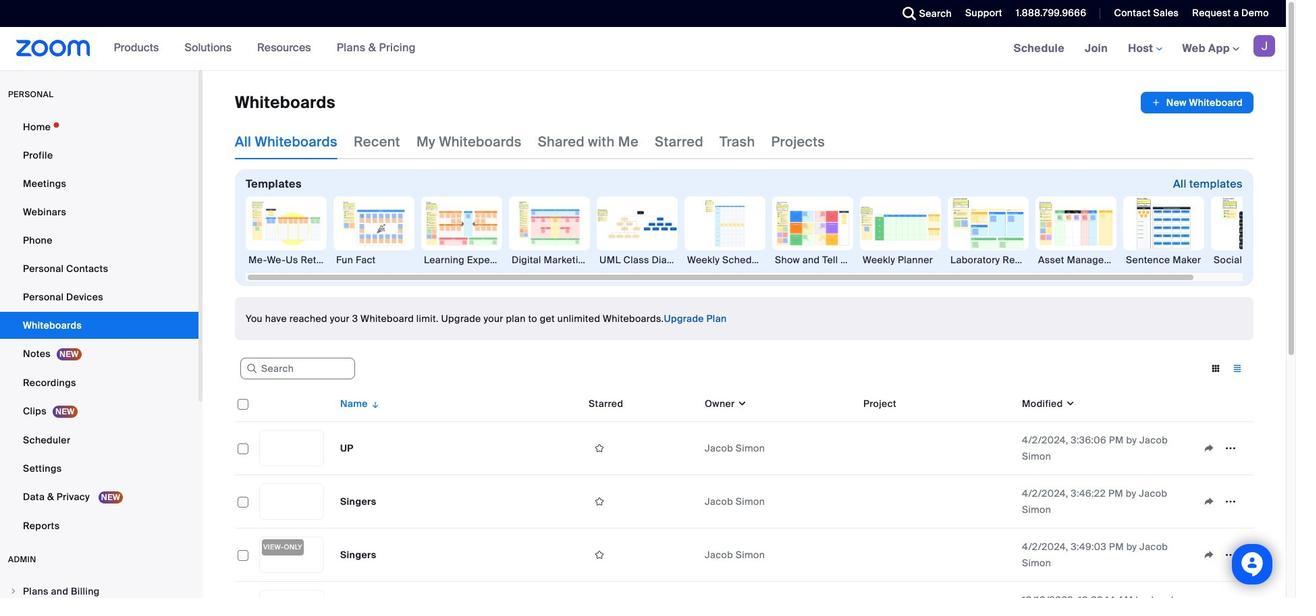 Task type: describe. For each thing, give the bounding box(es) containing it.
grid mode, not selected image
[[1205, 363, 1227, 375]]

arrow down image
[[368, 396, 380, 412]]

asset management element
[[1036, 253, 1117, 267]]

tabs of all whiteboard page tab list
[[235, 124, 825, 159]]

up element
[[340, 442, 354, 454]]

me-we-us retrospective element
[[246, 253, 327, 267]]

laboratory report element
[[948, 253, 1029, 267]]

list mode, selected image
[[1227, 363, 1249, 375]]

singers element for 2nd click to star the whiteboard singers image from the bottom of the the bottommost application
[[340, 496, 377, 508]]

sentence maker element
[[1124, 253, 1205, 267]]

2 thumbnail of singers image from the top
[[260, 538, 323, 573]]

thumbnail of up image
[[260, 431, 323, 466]]

1 click to star the whiteboard singers image from the top
[[589, 496, 610, 508]]

digital marketing canvas element
[[509, 253, 590, 267]]

0 vertical spatial application
[[1141, 92, 1254, 113]]

2 click to star the whiteboard singers image from the top
[[589, 549, 610, 561]]

weekly schedule element
[[685, 253, 766, 267]]



Task type: vqa. For each thing, say whether or not it's contained in the screenshot.
the top the thumbnail of Singers
yes



Task type: locate. For each thing, give the bounding box(es) containing it.
application
[[1141, 92, 1254, 113], [235, 386, 1264, 598]]

menu item
[[0, 579, 199, 598]]

right image
[[9, 588, 18, 596]]

1 vertical spatial click to star the whiteboard singers image
[[589, 549, 610, 561]]

1 vertical spatial application
[[235, 386, 1264, 598]]

product information navigation
[[104, 27, 426, 70]]

show and tell with a twist element
[[773, 253, 854, 267]]

add image
[[1152, 96, 1161, 109]]

the whiteboard singers is view only element
[[262, 540, 304, 556]]

weekly planner element
[[860, 253, 941, 267]]

down image
[[735, 397, 748, 411]]

Search text field
[[240, 358, 355, 380]]

1 vertical spatial singers element
[[340, 549, 377, 561]]

thumbnail of singers image
[[260, 484, 323, 519], [260, 538, 323, 573]]

click to star the whiteboard up image
[[589, 442, 610, 454]]

click to star the whiteboard singers image
[[589, 496, 610, 508], [589, 549, 610, 561]]

learning experience canvas element
[[421, 253, 502, 267]]

singers element for second click to star the whiteboard singers image
[[340, 549, 377, 561]]

profile picture image
[[1254, 35, 1276, 57]]

personal menu menu
[[0, 113, 199, 541]]

2 singers element from the top
[[340, 549, 377, 561]]

uml class diagram element
[[597, 253, 678, 267]]

zoom logo image
[[16, 40, 90, 57]]

1 singers element from the top
[[340, 496, 377, 508]]

1 vertical spatial thumbnail of singers image
[[260, 538, 323, 573]]

singers element
[[340, 496, 377, 508], [340, 549, 377, 561]]

cell
[[858, 422, 1017, 475], [858, 475, 1017, 529], [858, 552, 1017, 558], [235, 582, 254, 598], [335, 582, 583, 598], [583, 582, 700, 598], [700, 582, 858, 598], [858, 582, 1017, 598], [1193, 596, 1254, 598]]

banner
[[0, 27, 1286, 71]]

0 vertical spatial singers element
[[340, 496, 377, 508]]

0 vertical spatial thumbnail of singers image
[[260, 484, 323, 519]]

social emotional learning element
[[1211, 253, 1293, 267]]

1 thumbnail of singers image from the top
[[260, 484, 323, 519]]

0 vertical spatial click to star the whiteboard singers image
[[589, 496, 610, 508]]

fun fact element
[[334, 253, 415, 267]]

meetings navigation
[[1004, 27, 1286, 71]]



